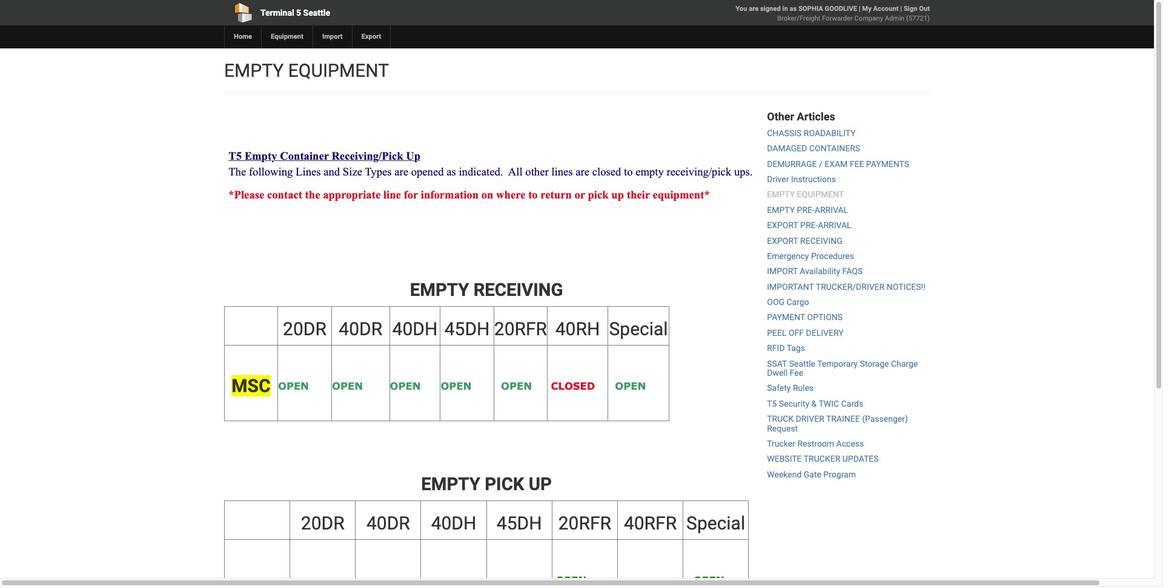 Task type: vqa. For each thing, say whether or not it's contained in the screenshot.
My Account link
yes



Task type: describe. For each thing, give the bounding box(es) containing it.
truck driver trainee (passenger) request link
[[767, 415, 908, 434]]

pick
[[485, 475, 524, 495]]

import
[[767, 267, 798, 276]]

chassis
[[767, 128, 802, 138]]

updates
[[843, 455, 879, 464]]

1 vertical spatial receiving
[[474, 280, 563, 301]]

other
[[525, 166, 549, 178]]

2 | from the left
[[900, 5, 902, 13]]

msc
[[232, 376, 271, 397]]

roadability
[[804, 128, 856, 138]]

(57721)
[[906, 15, 930, 22]]

import availability faqs link
[[767, 267, 863, 276]]

40dr for 40rfr
[[367, 513, 410, 534]]

weekend gate program link
[[767, 470, 856, 480]]

empty
[[245, 150, 277, 162]]

safety
[[767, 384, 791, 393]]

damaged
[[767, 144, 807, 153]]

1 | from the left
[[859, 5, 861, 13]]

information
[[421, 189, 479, 201]]

terminal 5 seattle link
[[224, 0, 508, 25]]

other
[[767, 110, 794, 123]]

opened
[[411, 166, 444, 178]]

exam
[[825, 159, 848, 169]]

admin
[[885, 15, 905, 22]]

website
[[767, 455, 802, 464]]

5
[[296, 8, 301, 18]]

container
[[280, 150, 329, 162]]

all
[[508, 166, 523, 178]]

import
[[322, 33, 343, 41]]

as inside you are signed in as sophia goodlive | my account | sign out broker/freight forwarder company admin (57721)
[[790, 5, 797, 13]]

instructions
[[791, 174, 836, 184]]

export receiving link
[[767, 236, 843, 246]]

availability
[[800, 267, 840, 276]]

(passenger)
[[862, 415, 908, 424]]

40dh for 40rh
[[392, 318, 438, 340]]

peel off delivery link
[[767, 328, 844, 338]]

trainee
[[826, 415, 860, 424]]

truck
[[767, 415, 794, 424]]

0 horizontal spatial to
[[528, 189, 538, 201]]

empty for empty pick up
[[421, 475, 480, 495]]

20dr for 40rh
[[283, 318, 326, 340]]

the following lines and size types are opened as indicated.  all other lines are closed to empty receiving/pick ups.
[[229, 166, 753, 178]]

demurrage / exam fee payments link
[[767, 159, 909, 169]]

1 horizontal spatial are
[[576, 166, 589, 178]]

rules
[[793, 384, 814, 393]]

equipment link
[[261, 25, 313, 48]]

procedures
[[811, 251, 854, 261]]

special for 40rfr
[[686, 513, 745, 534]]

demurrage
[[767, 159, 817, 169]]

in
[[782, 5, 788, 13]]

t5 inside the other articles chassis roadability damaged containers demurrage / exam fee payments driver instructions empty equipment empty pre-arrival export pre-arrival export receiving emergency procedures import availability faqs important trucker/driver notices!! oog cargo payment options peel off delivery rfid tags ssat seattle temporary storage charge dwell fee safety rules t5 security & twic cards truck driver trainee (passenger) request trucker restroom access website trucker updates weekend gate program
[[767, 399, 777, 409]]

request
[[767, 424, 798, 434]]

lines
[[296, 166, 321, 178]]

safety rules link
[[767, 384, 814, 393]]

0 horizontal spatial as
[[447, 166, 456, 178]]

0 vertical spatial to
[[624, 166, 633, 178]]

payment
[[767, 313, 805, 323]]

my
[[862, 5, 872, 13]]

equipment inside the other articles chassis roadability damaged containers demurrage / exam fee payments driver instructions empty equipment empty pre-arrival export pre-arrival export receiving emergency procedures import availability faqs important trucker/driver notices!! oog cargo payment options peel off delivery rfid tags ssat seattle temporary storage charge dwell fee safety rules t5 security & twic cards truck driver trainee (passenger) request trucker restroom access website trucker updates weekend gate program
[[797, 190, 844, 200]]

you are signed in as sophia goodlive | my account | sign out broker/freight forwarder company admin (57721)
[[736, 5, 930, 22]]

&
[[812, 399, 817, 409]]

account
[[873, 5, 899, 13]]

gate
[[804, 470, 821, 480]]

their
[[627, 189, 650, 201]]

dwell
[[767, 368, 788, 378]]

receiving/pick
[[332, 150, 403, 162]]

contact
[[267, 189, 302, 201]]

peel
[[767, 328, 787, 338]]

special for 40rh
[[609, 318, 668, 340]]

empty
[[636, 166, 664, 178]]

charge
[[891, 359, 918, 369]]

home link
[[224, 25, 261, 48]]

closed
[[592, 166, 621, 178]]

40rh
[[555, 318, 600, 340]]

signed
[[760, 5, 781, 13]]

on
[[481, 189, 493, 201]]

ups.
[[734, 166, 753, 178]]

delivery
[[806, 328, 844, 338]]

export
[[361, 33, 381, 41]]

seattle inside the other articles chassis roadability damaged containers demurrage / exam fee payments driver instructions empty equipment empty pre-arrival export pre-arrival export receiving emergency procedures import availability faqs important trucker/driver notices!! oog cargo payment options peel off delivery rfid tags ssat seattle temporary storage charge dwell fee safety rules t5 security & twic cards truck driver trainee (passenger) request trucker restroom access website trucker updates weekend gate program
[[789, 359, 815, 369]]

line
[[383, 189, 401, 201]]

size
[[343, 166, 362, 178]]

0 horizontal spatial seattle
[[303, 8, 330, 18]]

driver
[[796, 415, 824, 424]]

*please contact the appropriate line for information on where to return or pick up their equipment*
[[229, 189, 710, 201]]

empty pick up
[[421, 475, 552, 495]]

trucker
[[767, 439, 795, 449]]

1 vertical spatial pre-
[[800, 221, 818, 230]]

terminal
[[261, 8, 294, 18]]

emergency procedures link
[[767, 251, 854, 261]]

empty for empty receiving
[[410, 280, 469, 301]]

/
[[819, 159, 823, 169]]

up
[[529, 475, 552, 495]]

access
[[836, 439, 864, 449]]

driver instructions link
[[767, 174, 836, 184]]

cards
[[841, 399, 863, 409]]

options
[[807, 313, 843, 323]]

for
[[404, 189, 418, 201]]

40dr for 40rh
[[339, 318, 382, 340]]

oog cargo link
[[767, 298, 809, 307]]

ssat seattle temporary storage charge dwell fee link
[[767, 359, 918, 378]]



Task type: locate. For each thing, give the bounding box(es) containing it.
|
[[859, 5, 861, 13], [900, 5, 902, 13]]

return
[[541, 189, 572, 201]]

up
[[611, 189, 624, 201]]

1 horizontal spatial special
[[686, 513, 745, 534]]

2 export from the top
[[767, 236, 798, 246]]

t5 up the
[[229, 150, 242, 162]]

faqs
[[842, 267, 863, 276]]

t5 down safety
[[767, 399, 777, 409]]

0 horizontal spatial |
[[859, 5, 861, 13]]

empty receiving
[[410, 280, 563, 301]]

equipment*
[[653, 189, 710, 201]]

broker/freight
[[777, 15, 821, 22]]

seattle right the 5 at the top left of page
[[303, 8, 330, 18]]

important trucker/driver notices!! link
[[767, 282, 926, 292]]

terminal 5 seattle
[[261, 8, 330, 18]]

0 vertical spatial 45dh
[[445, 318, 490, 340]]

1 horizontal spatial 20rfr
[[558, 513, 611, 534]]

website trucker updates link
[[767, 455, 879, 464]]

special
[[609, 318, 668, 340], [686, 513, 745, 534]]

45dh down pick
[[497, 513, 542, 534]]

chassis roadability link
[[767, 128, 856, 138]]

0 vertical spatial 20rfr
[[494, 318, 547, 340]]

1 horizontal spatial to
[[624, 166, 633, 178]]

off
[[789, 328, 804, 338]]

20rfr
[[494, 318, 547, 340], [558, 513, 611, 534]]

1 vertical spatial as
[[447, 166, 456, 178]]

1 vertical spatial 20rfr
[[558, 513, 611, 534]]

where
[[496, 189, 526, 201]]

up
[[406, 150, 420, 162]]

1 vertical spatial to
[[528, 189, 538, 201]]

my account link
[[862, 5, 899, 13]]

open
[[278, 380, 309, 392], [332, 380, 363, 392], [390, 380, 421, 392], [441, 380, 472, 392], [501, 380, 532, 392], [615, 380, 646, 392], [552, 575, 587, 586], [683, 575, 725, 586]]

export
[[767, 221, 798, 230], [767, 236, 798, 246]]

equipment down instructions
[[797, 190, 844, 200]]

as
[[790, 5, 797, 13], [447, 166, 456, 178]]

0 vertical spatial receiving
[[800, 236, 843, 246]]

40dh for 40rfr
[[431, 513, 476, 534]]

equipment down import link
[[288, 60, 389, 81]]

other articles chassis roadability damaged containers demurrage / exam fee payments driver instructions empty equipment empty pre-arrival export pre-arrival export receiving emergency procedures import availability faqs important trucker/driver notices!! oog cargo payment options peel off delivery rfid tags ssat seattle temporary storage charge dwell fee safety rules t5 security & twic cards truck driver trainee (passenger) request trucker restroom access website trucker updates weekend gate program
[[767, 110, 926, 480]]

to
[[624, 166, 633, 178], [528, 189, 538, 201]]

trucker restroom access link
[[767, 439, 864, 449]]

twic
[[819, 399, 839, 409]]

2 horizontal spatial are
[[749, 5, 759, 13]]

receiving inside the other articles chassis roadability damaged containers demurrage / exam fee payments driver instructions empty equipment empty pre-arrival export pre-arrival export receiving emergency procedures import availability faqs important trucker/driver notices!! oog cargo payment options peel off delivery rfid tags ssat seattle temporary storage charge dwell fee safety rules t5 security & twic cards truck driver trainee (passenger) request trucker restroom access website trucker updates weekend gate program
[[800, 236, 843, 246]]

goodlive
[[825, 5, 857, 13]]

1 vertical spatial 40dh
[[431, 513, 476, 534]]

pre-
[[797, 205, 815, 215], [800, 221, 818, 230]]

receiving up emergency procedures link
[[800, 236, 843, 246]]

export up export receiving link at the top right of the page
[[767, 221, 798, 230]]

to right where
[[528, 189, 538, 201]]

lines
[[552, 166, 573, 178]]

1 horizontal spatial equipment
[[797, 190, 844, 200]]

are inside you are signed in as sophia goodlive | my account | sign out broker/freight forwarder company admin (57721)
[[749, 5, 759, 13]]

empty for empty equipment
[[224, 60, 284, 81]]

0 horizontal spatial 20rfr
[[494, 318, 547, 340]]

0 horizontal spatial 45dh
[[445, 318, 490, 340]]

1 vertical spatial equipment
[[797, 190, 844, 200]]

1 horizontal spatial |
[[900, 5, 902, 13]]

driver
[[767, 174, 789, 184]]

0 vertical spatial t5
[[229, 150, 242, 162]]

or
[[575, 189, 585, 201]]

tags
[[787, 344, 805, 353]]

are right the you
[[749, 5, 759, 13]]

45dh
[[445, 318, 490, 340], [497, 513, 542, 534]]

1 horizontal spatial seattle
[[789, 359, 815, 369]]

notices!!
[[887, 282, 926, 292]]

payments
[[866, 159, 909, 169]]

t5
[[229, 150, 242, 162], [767, 399, 777, 409]]

appropriate
[[323, 189, 381, 201]]

1 vertical spatial special
[[686, 513, 745, 534]]

45dh for 45dh 20rfr
[[445, 318, 490, 340]]

articles
[[797, 110, 835, 123]]

0 horizontal spatial receiving
[[474, 280, 563, 301]]

fee
[[790, 368, 803, 378]]

1 vertical spatial seattle
[[789, 359, 815, 369]]

40rfr
[[624, 513, 677, 534]]

1 horizontal spatial as
[[790, 5, 797, 13]]

1 vertical spatial t5
[[767, 399, 777, 409]]

are right lines
[[576, 166, 589, 178]]

1 vertical spatial 40dr
[[367, 513, 410, 534]]

1 vertical spatial 45dh
[[497, 513, 542, 534]]

trucker
[[804, 455, 840, 464]]

1 horizontal spatial receiving
[[800, 236, 843, 246]]

important
[[767, 282, 814, 292]]

empty pre-arrival link
[[767, 205, 848, 215]]

rfid tags link
[[767, 344, 805, 353]]

0 vertical spatial 40dh
[[392, 318, 438, 340]]

1 vertical spatial 20dr
[[301, 513, 345, 534]]

1 vertical spatial export
[[767, 236, 798, 246]]

forwarder
[[822, 15, 853, 22]]

0 vertical spatial 20dr
[[283, 318, 326, 340]]

as right in
[[790, 5, 797, 13]]

pre- down empty pre-arrival link
[[800, 221, 818, 230]]

rfid
[[767, 344, 785, 353]]

| left the "my" at the top of page
[[859, 5, 861, 13]]

are down up
[[395, 166, 408, 178]]

out
[[919, 5, 930, 13]]

1 export from the top
[[767, 221, 798, 230]]

1 horizontal spatial 45dh
[[497, 513, 542, 534]]

0 vertical spatial arrival
[[815, 205, 848, 215]]

export up emergency
[[767, 236, 798, 246]]

0 vertical spatial export
[[767, 221, 798, 230]]

empty equipment
[[224, 60, 389, 81]]

arrival
[[815, 205, 848, 215], [818, 221, 852, 230]]

0 horizontal spatial equipment
[[288, 60, 389, 81]]

to left empty
[[624, 166, 633, 178]]

pick
[[588, 189, 609, 201]]

security
[[779, 399, 809, 409]]

oog
[[767, 298, 785, 307]]

payment options link
[[767, 313, 843, 323]]

the
[[305, 189, 320, 201]]

are
[[749, 5, 759, 13], [395, 166, 408, 178], [576, 166, 589, 178]]

0 vertical spatial as
[[790, 5, 797, 13]]

seattle down tags at the right of page
[[789, 359, 815, 369]]

ssat
[[767, 359, 787, 369]]

and
[[324, 166, 340, 178]]

45dh down empty receiving
[[445, 318, 490, 340]]

0 vertical spatial pre-
[[797, 205, 815, 215]]

home
[[234, 33, 252, 41]]

pre- up export pre-arrival link
[[797, 205, 815, 215]]

*please
[[229, 189, 264, 201]]

company
[[855, 15, 883, 22]]

t5 empty container receiving/pick up
[[229, 150, 420, 162]]

as up information
[[447, 166, 456, 178]]

emergency
[[767, 251, 809, 261]]

following
[[249, 166, 293, 178]]

0 vertical spatial 40dr
[[339, 318, 382, 340]]

arrival up export pre-arrival link
[[815, 205, 848, 215]]

0 horizontal spatial are
[[395, 166, 408, 178]]

receiving up 45dh 20rfr
[[474, 280, 563, 301]]

fee
[[850, 159, 864, 169]]

0 horizontal spatial t5
[[229, 150, 242, 162]]

1 horizontal spatial t5
[[767, 399, 777, 409]]

0 horizontal spatial special
[[609, 318, 668, 340]]

import link
[[313, 25, 352, 48]]

45dh for 45dh
[[497, 513, 542, 534]]

weekend
[[767, 470, 802, 480]]

seattle
[[303, 8, 330, 18], [789, 359, 815, 369]]

0 vertical spatial seattle
[[303, 8, 330, 18]]

arrival up procedures
[[818, 221, 852, 230]]

0 vertical spatial special
[[609, 318, 668, 340]]

| left the sign
[[900, 5, 902, 13]]

1 vertical spatial arrival
[[818, 221, 852, 230]]

closed
[[551, 380, 595, 392]]

damaged containers link
[[767, 144, 860, 153]]

the
[[229, 166, 246, 178]]

types
[[365, 166, 392, 178]]

0 vertical spatial equipment
[[288, 60, 389, 81]]

20dr for 40rfr
[[301, 513, 345, 534]]



